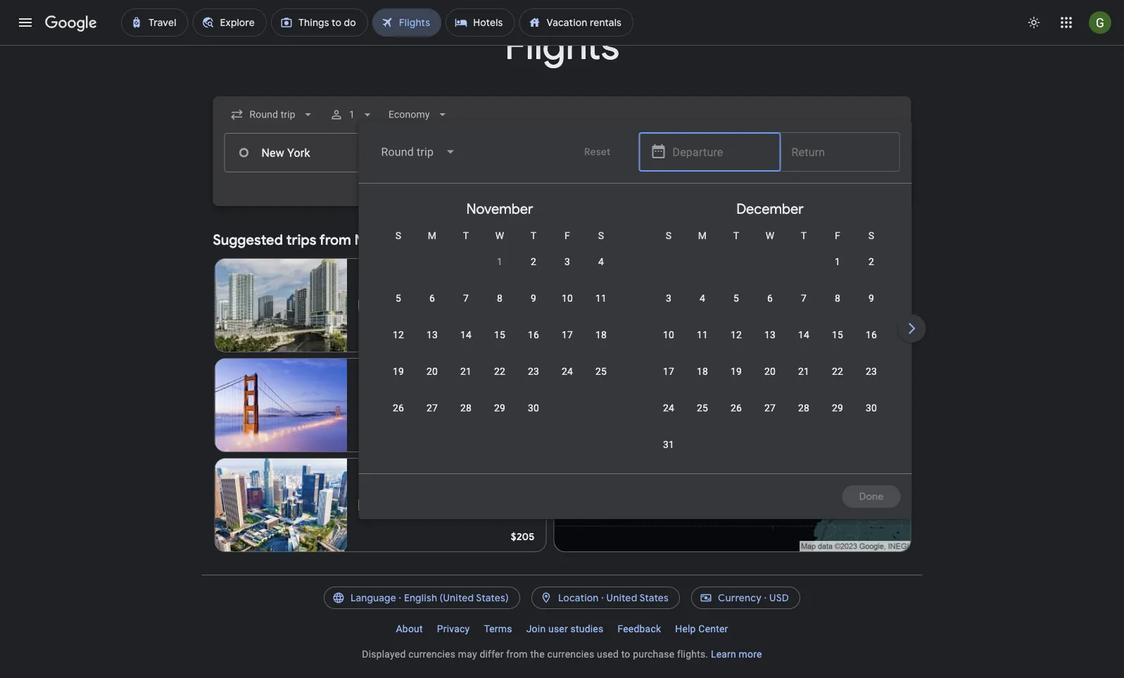 Task type: vqa. For each thing, say whether or not it's contained in the screenshot.


Task type: describe. For each thing, give the bounding box(es) containing it.
departure text field for return text field
[[673, 133, 770, 171]]

5 for sun, nov 5 element
[[395, 293, 401, 304]]

help center
[[675, 623, 728, 635]]

the
[[530, 649, 545, 660]]

10 for sun, dec 10 element
[[663, 329, 674, 341]]

8 button inside "november" row group
[[483, 291, 516, 325]]

w for december
[[765, 230, 774, 241]]

about link
[[389, 618, 430, 641]]

25 for sat, nov 25 element
[[595, 366, 607, 377]]

29 for fri, dec 29 element on the bottom right of the page
[[832, 402, 843, 414]]

2 12 button from the left
[[719, 328, 753, 362]]

Flight search field
[[202, 96, 1124, 520]]

san
[[358, 370, 378, 384]]

2024
[[416, 285, 439, 297]]

york
[[387, 231, 415, 249]]

none text field inside flight search box
[[224, 133, 423, 172]]

24 for sun, dec 24 "element"
[[663, 402, 674, 414]]

27 button inside december row group
[[753, 401, 787, 435]]

6 for wed, dec 6 element
[[767, 293, 773, 304]]

center
[[699, 623, 728, 635]]

30 – dec
[[379, 385, 418, 397]]

mon, dec 4 element
[[699, 291, 705, 306]]

thu, nov 2 element
[[530, 255, 536, 269]]

nov for san
[[358, 385, 376, 397]]

27 for "mon, nov 27" element
[[426, 402, 438, 414]]

7 for thu, dec 7 'element'
[[801, 293, 806, 304]]

8 button inside december row group
[[821, 291, 854, 325]]

flights.
[[677, 649, 708, 660]]

row containing 26
[[381, 395, 550, 435]]

trips
[[286, 231, 316, 249]]

min for san francisco
[[451, 400, 468, 411]]

1 14 button from the left
[[449, 328, 483, 362]]

1 currencies from the left
[[408, 649, 456, 660]]

francisco
[[381, 370, 432, 384]]

27 button inside "november" row group
[[415, 401, 449, 435]]

mon, nov 6 element
[[429, 291, 435, 306]]

explore destinations button
[[783, 229, 911, 251]]

13 for mon, nov 13 'element'
[[426, 329, 438, 341]]

main menu image
[[17, 14, 34, 31]]

2 26 button from the left
[[719, 401, 753, 435]]

2 s from the left
[[598, 230, 604, 241]]

18 for mon, dec 18 'element'
[[697, 366, 708, 377]]

english (united states)
[[404, 592, 509, 605]]

11 hr 52 min
[[412, 400, 468, 411]]

23 for the thu, nov 23 element
[[528, 366, 539, 377]]

25 for mon, dec 25 element
[[697, 402, 708, 414]]

2 19 button from the left
[[719, 365, 753, 398]]

15 for fri, dec 15 element
[[832, 329, 843, 341]]

learn more link
[[711, 649, 762, 660]]

usd
[[770, 592, 789, 605]]

row containing 17
[[652, 358, 888, 398]]

differ
[[480, 649, 504, 660]]

0 vertical spatial 11 button
[[584, 291, 618, 325]]

29 for the wed, nov 29 element
[[494, 402, 505, 414]]

sun, dec 24 element
[[663, 401, 674, 415]]

min for miami
[[456, 300, 473, 311]]

1 horizontal spatial 24 button
[[652, 401, 685, 435]]

2 for november
[[530, 256, 536, 268]]

join
[[526, 623, 546, 635]]

row containing 19
[[381, 358, 618, 398]]

3 for sun, dec 3 'element'
[[666, 293, 671, 304]]

sat, dec 23 element
[[866, 365, 877, 379]]

destinations
[[837, 234, 894, 246]]

29 button inside december row group
[[821, 401, 854, 435]]

1 horizontal spatial 10 button
[[652, 328, 685, 362]]

1 9 button from the left
[[516, 291, 550, 325]]

11 for 11 hr 52 min
[[412, 400, 423, 411]]

0 vertical spatial 24 button
[[550, 365, 584, 398]]

1 23 button from the left
[[516, 365, 550, 398]]

november row group
[[364, 189, 635, 468]]

join user studies
[[526, 623, 604, 635]]

privacy link
[[430, 618, 477, 641]]

1 button for november
[[483, 255, 516, 289]]

1 vertical spatial from
[[506, 649, 528, 660]]

(united
[[440, 592, 474, 605]]

1 22 button from the left
[[483, 365, 516, 398]]

8 for wed, nov 8 element
[[497, 293, 502, 304]]

about
[[396, 623, 423, 635]]

16 for thu, nov 16 element
[[528, 329, 539, 341]]

4 s from the left
[[868, 230, 874, 241]]

fri, nov 10 element
[[561, 291, 573, 306]]

7 for tue, nov 7 element
[[463, 293, 469, 304]]

0 vertical spatial 25 button
[[584, 365, 618, 398]]

19 inside suggested trips from new york region
[[442, 300, 453, 311]]

thu, nov 23 element
[[528, 365, 539, 379]]

20 for the wed, dec 20 element
[[764, 366, 776, 377]]

los
[[358, 470, 377, 484]]

tue, nov 7 element
[[463, 291, 469, 306]]

explore destinations
[[800, 234, 894, 246]]

english
[[404, 592, 437, 605]]

fri, dec 8 element
[[835, 291, 840, 306]]

sun, nov 12 element
[[392, 328, 404, 342]]

6 inside san francisco nov 30 – dec 6
[[421, 385, 427, 397]]

5 for tue, dec 5 element
[[733, 293, 739, 304]]

terms
[[484, 623, 512, 635]]

2 14 button from the left
[[787, 328, 821, 362]]

fri, dec 1 element
[[835, 255, 840, 269]]

1 t from the left
[[463, 230, 469, 241]]

currency
[[718, 592, 762, 605]]

miami jan 20 – 27, 2024
[[358, 270, 439, 297]]

20 for the mon, nov 20 element
[[426, 366, 438, 377]]

displayed
[[362, 649, 406, 660]]

0 horizontal spatial 4 button
[[584, 255, 618, 289]]

row containing 5
[[381, 285, 618, 325]]

wed, nov 8 element
[[497, 291, 502, 306]]

22 for fri, dec 22 element
[[832, 366, 843, 377]]

3 s from the left
[[665, 230, 671, 241]]

$58
[[517, 331, 535, 344]]

9 for thu, nov 9 element
[[530, 293, 536, 304]]

2 currencies from the left
[[547, 649, 594, 660]]

f for december
[[835, 230, 840, 241]]

58 US dollars text field
[[517, 331, 535, 344]]

4 t from the left
[[801, 230, 807, 241]]

december row group
[[635, 189, 905, 472]]

1 6 button from the left
[[415, 291, 449, 325]]

change appearance image
[[1017, 6, 1051, 39]]

2 6 button from the left
[[753, 291, 787, 325]]

18 for sat, nov 18 element
[[595, 329, 607, 341]]

may
[[458, 649, 477, 660]]

23 for sat, dec 23 element
[[866, 366, 877, 377]]

14 for thu, dec 14 element
[[798, 329, 809, 341]]

sun, nov 5 element
[[395, 291, 401, 306]]

2 20 button from the left
[[753, 365, 787, 398]]

user
[[548, 623, 568, 635]]

2 21 button from the left
[[787, 365, 821, 398]]

31 button
[[652, 438, 685, 472]]

san francisco nov 30 – dec 6
[[358, 370, 432, 397]]

help
[[675, 623, 696, 635]]

wed, dec 13 element
[[764, 328, 776, 342]]

1 horizontal spatial 17 button
[[652, 365, 685, 398]]

spirit image
[[358, 500, 370, 511]]

2 button for december
[[854, 255, 888, 289]]

studies
[[571, 623, 604, 635]]

16 for sat, dec 16 element
[[866, 329, 877, 341]]

19 for sun, nov 19 element
[[392, 366, 404, 377]]

2 13 button from the left
[[753, 328, 787, 362]]

8 for fri, dec 8 element
[[835, 293, 840, 304]]

f for november
[[564, 230, 570, 241]]

1 vertical spatial 18 button
[[685, 365, 719, 398]]

1 horizontal spatial 25 button
[[685, 401, 719, 435]]

24 for fri, nov 24 element
[[561, 366, 573, 377]]

stop
[[384, 400, 404, 411]]

1 horizontal spatial 11 button
[[685, 328, 719, 362]]

december
[[736, 200, 803, 218]]

1 button for december
[[821, 255, 854, 289]]

tue, nov 28 element
[[460, 401, 471, 415]]

0 horizontal spatial 10 button
[[550, 291, 584, 325]]

help center link
[[668, 618, 735, 641]]

nonstop
[[375, 300, 414, 311]]

from inside region
[[319, 231, 351, 249]]

thu, dec 21 element
[[798, 365, 809, 379]]

m for december
[[698, 230, 707, 241]]

flights
[[505, 21, 619, 71]]

join user studies link
[[519, 618, 611, 641]]

wed, dec 27 element
[[764, 401, 776, 415]]

3 hr 19 min
[[422, 300, 473, 311]]

suggested
[[213, 231, 283, 249]]

sat, dec 30 element
[[866, 401, 877, 415]]

20 – 27,
[[378, 285, 413, 297]]

language
[[351, 592, 396, 605]]

3 t from the left
[[733, 230, 739, 241]]

1 7 button from the left
[[449, 291, 483, 325]]

1 21 button from the left
[[449, 365, 483, 398]]

2 5 button from the left
[[719, 291, 753, 325]]

thu, dec 7 element
[[801, 291, 806, 306]]

grid inside flight search box
[[364, 189, 1124, 482]]



Task type: locate. For each thing, give the bounding box(es) containing it.
suggested trips from new york region
[[213, 223, 911, 558]]

0 horizontal spatial f
[[564, 230, 570, 241]]

w inside "november" row group
[[495, 230, 504, 241]]

12 for tue, dec 12 element
[[730, 329, 742, 341]]

w for november
[[495, 230, 504, 241]]

1 s from the left
[[395, 230, 401, 241]]

wed, nov 29 element
[[494, 401, 505, 415]]

22
[[494, 366, 505, 377], [832, 366, 843, 377]]

17 right thu, nov 16 element
[[561, 329, 573, 341]]

2 5 from the left
[[733, 293, 739, 304]]

0 horizontal spatial 27 button
[[415, 401, 449, 435]]

21 for tue, nov 21 element
[[460, 366, 471, 377]]

7 button
[[449, 291, 483, 325], [787, 291, 821, 325]]

mon, dec 18 element
[[697, 365, 708, 379]]

13 button inside "november" row group
[[415, 328, 449, 362]]

1 29 button from the left
[[483, 401, 516, 435]]

0 vertical spatial 11
[[595, 293, 607, 304]]

13
[[426, 329, 438, 341], [764, 329, 776, 341]]

2 12 from the left
[[730, 329, 742, 341]]

0 horizontal spatial 6
[[421, 385, 427, 397]]

2 29 button from the left
[[821, 401, 854, 435]]

4 inside "november" row group
[[598, 256, 604, 268]]

4 button up mon, dec 11 element
[[685, 291, 719, 325]]

2 15 button from the left
[[821, 328, 854, 362]]

19 inside "november" row group
[[392, 366, 404, 377]]

wed, dec 6 element
[[767, 291, 773, 306]]

28 button right "mon, nov 27" element
[[449, 401, 483, 435]]

0 horizontal spatial 22 button
[[483, 365, 516, 398]]

f up the 'fri, nov 3' element
[[564, 230, 570, 241]]

30 for thu, nov 30 element
[[528, 402, 539, 414]]

15
[[494, 329, 505, 341], [832, 329, 843, 341]]

2 2 from the left
[[868, 256, 874, 268]]

nov inside san francisco nov 30 – dec 6
[[358, 385, 376, 397]]

0 horizontal spatial 6 button
[[415, 291, 449, 325]]

13 button up the mon, nov 20 element
[[415, 328, 449, 362]]

26 button
[[381, 401, 415, 435], [719, 401, 753, 435]]

2 20 from the left
[[764, 366, 776, 377]]

28
[[460, 402, 471, 414], [798, 402, 809, 414]]

1 for 1 stop
[[375, 400, 381, 411]]

november
[[466, 200, 533, 218]]

1 for fri, dec 1 element
[[835, 256, 840, 268]]

thu, nov 9 element
[[530, 291, 536, 306]]

1 14 from the left
[[460, 329, 471, 341]]

row containing 3
[[652, 285, 888, 325]]

1 7 from the left
[[463, 293, 469, 304]]

9 button
[[516, 291, 550, 325], [854, 291, 888, 325]]

1 horizontal spatial 9 button
[[854, 291, 888, 325]]

frontier image
[[358, 300, 370, 311]]

1 horizontal spatial 29
[[832, 402, 843, 414]]

12 button up "tue, dec 19" element
[[719, 328, 753, 362]]

m
[[428, 230, 436, 241], [698, 230, 707, 241]]

23 button
[[516, 365, 550, 398], [854, 365, 888, 398]]

28 button right wed, dec 27 element
[[787, 401, 821, 435]]

15 right thu, dec 14 element
[[832, 329, 843, 341]]

row group
[[905, 189, 1124, 468]]

16 inside "november" row group
[[528, 329, 539, 341]]

2 8 from the left
[[835, 293, 840, 304]]

2 23 from the left
[[866, 366, 877, 377]]

purchase
[[633, 649, 675, 660]]

28 inside "november" row group
[[460, 402, 471, 414]]

0 horizontal spatial 2
[[530, 256, 536, 268]]

14 inside "november" row group
[[460, 329, 471, 341]]

fri, nov 3 element
[[564, 255, 570, 269]]

1 nov from the top
[[358, 385, 376, 397]]

12 left wed, dec 13 element
[[730, 329, 742, 341]]

fri, dec 22 element
[[832, 365, 843, 379]]

0 vertical spatial 24
[[561, 366, 573, 377]]

1 8 from the left
[[497, 293, 502, 304]]

2 22 button from the left
[[821, 365, 854, 398]]

0 horizontal spatial 23
[[528, 366, 539, 377]]

27 right sun, nov 26 element
[[426, 402, 438, 414]]

13 inside december row group
[[764, 329, 776, 341]]

0 horizontal spatial 26 button
[[381, 401, 415, 435]]

s up sat, nov 4 element
[[598, 230, 604, 241]]

29 button right thu, dec 28 "element"
[[821, 401, 854, 435]]

22 for wed, nov 22 element
[[494, 366, 505, 377]]

1 20 button from the left
[[415, 365, 449, 398]]

12 down 'nonstop'
[[392, 329, 404, 341]]

1 5 from the left
[[395, 293, 401, 304]]

united
[[607, 592, 637, 605]]

0 vertical spatial 4
[[598, 256, 604, 268]]

3 button up sun, dec 10 element
[[652, 291, 685, 325]]

displayed currencies may differ from the currencies used to purchase flights. learn more
[[362, 649, 762, 660]]

0 horizontal spatial 21 button
[[449, 365, 483, 398]]

5 button up sun, nov 12 element
[[381, 291, 415, 325]]

15 button up wed, nov 22 element
[[483, 328, 516, 362]]

0 horizontal spatial 21
[[460, 366, 471, 377]]

9 button up thu, nov 16 element
[[516, 291, 550, 325]]

0 horizontal spatial 1 button
[[483, 255, 516, 289]]

row
[[483, 243, 618, 289], [821, 243, 888, 289], [381, 285, 618, 325], [652, 285, 888, 325], [381, 322, 618, 362], [652, 322, 888, 362], [381, 358, 618, 398], [652, 358, 888, 398], [381, 395, 550, 435], [652, 395, 888, 435]]

26 for the tue, dec 26 "element" on the right bottom
[[730, 402, 742, 414]]

0 horizontal spatial 5 button
[[381, 291, 415, 325]]

privacy
[[437, 623, 470, 635]]

2 7 button from the left
[[787, 291, 821, 325]]

27 inside december row group
[[764, 402, 776, 414]]

2 inside december row group
[[868, 256, 874, 268]]

more
[[739, 649, 762, 660]]

0 vertical spatial 18
[[595, 329, 607, 341]]

16 button
[[516, 328, 550, 362], [854, 328, 888, 362]]

14 left 'wed, nov 15' element
[[460, 329, 471, 341]]

0 horizontal spatial 23 button
[[516, 365, 550, 398]]

1 horizontal spatial 4 button
[[685, 291, 719, 325]]

None text field
[[224, 133, 423, 172]]

2 27 button from the left
[[753, 401, 787, 435]]

9 right wed, nov 8 element
[[530, 293, 536, 304]]

16 button up sat, dec 23 element
[[854, 328, 888, 362]]

2 inside "november" row group
[[530, 256, 536, 268]]

0 horizontal spatial 2 button
[[516, 255, 550, 289]]

sat, dec 9 element
[[868, 291, 874, 306]]

23 inside december row group
[[866, 366, 877, 377]]

17 for fri, nov 17 element
[[561, 329, 573, 341]]

3 inside "november" row group
[[564, 256, 570, 268]]

18 button up mon, dec 25 element
[[685, 365, 719, 398]]

currencies down join user studies link
[[547, 649, 594, 660]]

31
[[663, 439, 674, 451]]

to
[[621, 649, 630, 660]]

11 inside "november" row group
[[595, 293, 607, 304]]

2 29 from the left
[[832, 402, 843, 414]]

sun, dec 3 element
[[666, 291, 671, 306]]

30 right fri, dec 29 element on the bottom right of the page
[[866, 402, 877, 414]]

2 f from the left
[[835, 230, 840, 241]]

23 – 29
[[379, 485, 412, 497]]

1 15 from the left
[[494, 329, 505, 341]]

10 for fri, nov 10 element
[[561, 293, 573, 304]]

1 inside popup button
[[349, 109, 355, 120]]

f inside "november" row group
[[564, 230, 570, 241]]

1 horizontal spatial 25
[[697, 402, 708, 414]]

25 left the tue, dec 26 "element" on the right bottom
[[697, 402, 708, 414]]

1 horizontal spatial 6 button
[[753, 291, 787, 325]]

22 right tue, nov 21 element
[[494, 366, 505, 377]]

9 inside december row group
[[868, 293, 874, 304]]

4 inside row
[[699, 293, 705, 304]]

1 m from the left
[[428, 230, 436, 241]]

1 horizontal spatial 3 button
[[652, 291, 685, 325]]

16
[[528, 329, 539, 341], [866, 329, 877, 341]]

20 button
[[415, 365, 449, 398], [753, 365, 787, 398]]

15 for 'wed, nov 15' element
[[494, 329, 505, 341]]

17
[[561, 329, 573, 341], [663, 366, 674, 377]]

3 for the 'fri, nov 3' element
[[564, 256, 570, 268]]

1 16 from the left
[[528, 329, 539, 341]]

grid containing november
[[364, 189, 1124, 482]]

18 right sun, dec 17 element
[[697, 366, 708, 377]]

1 f from the left
[[564, 230, 570, 241]]

f
[[564, 230, 570, 241], [835, 230, 840, 241]]

4 right the 'fri, nov 3' element
[[598, 256, 604, 268]]

1 inside december row group
[[835, 256, 840, 268]]

27 right the tue, dec 26 "element" on the right bottom
[[764, 402, 776, 414]]

6 inside december row group
[[767, 293, 773, 304]]

12 button
[[381, 328, 415, 362], [719, 328, 753, 362]]

1 horizontal spatial 21
[[798, 366, 809, 377]]

23
[[528, 366, 539, 377], [866, 366, 877, 377]]

1 horizontal spatial 12
[[730, 329, 742, 341]]

29 inside "november" row group
[[494, 402, 505, 414]]

5 left wed, dec 6 element
[[733, 293, 739, 304]]

19 button up the tue, dec 26 "element" on the right bottom
[[719, 365, 753, 398]]

3 button inside december row group
[[652, 291, 685, 325]]

1 13 from the left
[[426, 329, 438, 341]]

1 horizontal spatial 19 button
[[719, 365, 753, 398]]

w inside december row group
[[765, 230, 774, 241]]

angeles
[[379, 470, 422, 484]]

2 button up thu, nov 9 element
[[516, 255, 550, 289]]

1 horizontal spatial 16 button
[[854, 328, 888, 362]]

wed, nov 1 element
[[497, 255, 502, 269]]

hr for san francisco
[[426, 400, 435, 411]]

sat, nov 25 element
[[595, 365, 607, 379]]

terms link
[[477, 618, 519, 641]]

2 26 from the left
[[730, 402, 742, 414]]

25 button left the tue, dec 26 "element" on the right bottom
[[685, 401, 719, 435]]

jan
[[358, 285, 375, 297]]

4 for mon, dec 4 element
[[699, 293, 705, 304]]

27
[[426, 402, 438, 414], [764, 402, 776, 414]]

6 button
[[415, 291, 449, 325], [753, 291, 787, 325]]

1 horizontal spatial 27
[[764, 402, 776, 414]]

sun, dec 10 element
[[663, 328, 674, 342]]

24 button up 31 at the right bottom of the page
[[652, 401, 685, 435]]

1 for wed, nov 1 element
[[497, 256, 502, 268]]

18 button
[[584, 328, 618, 362], [685, 365, 719, 398]]

1 vertical spatial 18
[[697, 366, 708, 377]]

0 horizontal spatial 5
[[395, 293, 401, 304]]

tue, nov 21 element
[[460, 365, 471, 379]]

1 horizontal spatial 1 button
[[821, 255, 854, 289]]

united states
[[607, 592, 669, 605]]

f inside december row group
[[835, 230, 840, 241]]

1 22 from the left
[[494, 366, 505, 377]]

6 button up mon, nov 13 'element'
[[415, 291, 449, 325]]

1 horizontal spatial 29 button
[[821, 401, 854, 435]]

6 right sun, nov 5 element
[[429, 293, 435, 304]]

2 16 button from the left
[[854, 328, 888, 362]]

2 m from the left
[[698, 230, 707, 241]]

8 button up 'wed, nov 15' element
[[483, 291, 516, 325]]

20 inside december row group
[[764, 366, 776, 377]]

11 right fri, nov 10 element
[[595, 293, 607, 304]]

tue, dec 5 element
[[733, 291, 739, 306]]

0 horizontal spatial 12
[[392, 329, 404, 341]]

1 horizontal spatial 23
[[866, 366, 877, 377]]

2 23 button from the left
[[854, 365, 888, 398]]

1 horizontal spatial 30
[[866, 402, 877, 414]]

thu, dec 28 element
[[798, 401, 809, 415]]

25
[[595, 366, 607, 377], [697, 402, 708, 414]]

3 button up fri, nov 10 element
[[550, 255, 584, 289]]

explore
[[800, 234, 834, 246]]

2 w from the left
[[765, 230, 774, 241]]

6
[[429, 293, 435, 304], [767, 293, 773, 304], [421, 385, 427, 397]]

18 inside december row group
[[697, 366, 708, 377]]

sun, dec 31 element
[[663, 438, 674, 452]]

1 horizontal spatial 19
[[442, 300, 453, 311]]

11 for mon, dec 11 element
[[697, 329, 708, 341]]

2 9 from the left
[[868, 293, 874, 304]]

1 horizontal spatial 10
[[663, 329, 674, 341]]

24 left sat, nov 25 element
[[561, 366, 573, 377]]

23 button up sat, dec 30 element
[[854, 365, 888, 398]]

min up tue, nov 14 element
[[456, 300, 473, 311]]

0 horizontal spatial 15
[[494, 329, 505, 341]]

1 horizontal spatial 9
[[868, 293, 874, 304]]

0 horizontal spatial 24 button
[[550, 365, 584, 398]]

30 right the wed, nov 29 element
[[528, 402, 539, 414]]

1 23 from the left
[[528, 366, 539, 377]]

6 for mon, nov 6 element
[[429, 293, 435, 304]]

1 vertical spatial 24
[[663, 402, 674, 414]]

11 inside suggested trips from new york region
[[412, 400, 423, 411]]

30 button
[[516, 401, 550, 435], [854, 401, 888, 435]]

1 27 from the left
[[426, 402, 438, 414]]

25 right fri, nov 24 element
[[595, 366, 607, 377]]

0 vertical spatial 17
[[561, 329, 573, 341]]

suggested trips from new york
[[213, 231, 415, 249]]

0 horizontal spatial 14
[[460, 329, 471, 341]]

nov for los
[[358, 485, 376, 497]]

16 right fri, dec 15 element
[[866, 329, 877, 341]]

17 for sun, dec 17 element
[[663, 366, 674, 377]]

mon, nov 20 element
[[426, 365, 438, 379]]

4 left tue, dec 5 element
[[699, 293, 705, 304]]

1 horizontal spatial 13
[[764, 329, 776, 341]]

28 for tue, nov 28 element
[[460, 402, 471, 414]]

1 2 from the left
[[530, 256, 536, 268]]

0 horizontal spatial 11
[[412, 400, 423, 411]]

0 vertical spatial 17 button
[[550, 328, 584, 362]]

10 button up sun, dec 17 element
[[652, 328, 685, 362]]

16 right 'wed, nov 15' element
[[528, 329, 539, 341]]

16 inside december row group
[[866, 329, 877, 341]]

1 vertical spatial 10 button
[[652, 328, 685, 362]]

28 button
[[449, 401, 483, 435], [787, 401, 821, 435]]

1 vertical spatial 4
[[699, 293, 705, 304]]

1 horizontal spatial 28
[[798, 402, 809, 414]]

2 nov from the top
[[358, 485, 376, 497]]

2 21 from the left
[[798, 366, 809, 377]]

sun, nov 26 element
[[392, 401, 404, 415]]

24 inside december row group
[[663, 402, 674, 414]]

0 horizontal spatial 19
[[392, 366, 404, 377]]

28 for thu, dec 28 "element"
[[798, 402, 809, 414]]

0 horizontal spatial 10
[[561, 293, 573, 304]]

0 horizontal spatial m
[[428, 230, 436, 241]]

29 right thu, dec 28 "element"
[[832, 402, 843, 414]]

fri, dec 29 element
[[832, 401, 843, 415]]

10 inside december row group
[[663, 329, 674, 341]]

11 left "mon, nov 27" element
[[412, 400, 423, 411]]

24
[[561, 366, 573, 377], [663, 402, 674, 414]]

tue, dec 19 element
[[730, 365, 742, 379]]

states
[[640, 592, 669, 605]]

1 21 from the left
[[460, 366, 471, 377]]

1 horizontal spatial 17
[[663, 366, 674, 377]]

21 button
[[449, 365, 483, 398], [787, 365, 821, 398]]

29 inside december row group
[[832, 402, 843, 414]]

Departure text field
[[673, 133, 770, 171], [672, 134, 769, 172]]

min right the 52
[[451, 400, 468, 411]]

19 left the wed, dec 20 element
[[730, 366, 742, 377]]

26 right mon, dec 25 element
[[730, 402, 742, 414]]

1 30 from the left
[[528, 402, 539, 414]]

14 inside december row group
[[798, 329, 809, 341]]

3 inside suggested trips from new york region
[[422, 300, 428, 311]]

los angeles nov 23 – 29
[[358, 470, 422, 497]]

2 t from the left
[[530, 230, 536, 241]]

hr
[[430, 300, 439, 311], [426, 400, 435, 411]]

30 inside december row group
[[866, 402, 877, 414]]

$205
[[511, 531, 535, 544]]

4 for sat, nov 4 element
[[598, 256, 604, 268]]

0 horizontal spatial 18 button
[[584, 328, 618, 362]]

10 right thu, nov 9 element
[[561, 293, 573, 304]]

sun, dec 17 element
[[663, 365, 674, 379]]

23 button up thu, nov 30 element
[[516, 365, 550, 398]]

thu, dec 14 element
[[798, 328, 809, 342]]

11 for the sat, nov 11 element
[[595, 293, 607, 304]]

7
[[463, 293, 469, 304], [801, 293, 806, 304]]

row containing 10
[[652, 322, 888, 362]]

1 horizontal spatial 23 button
[[854, 365, 888, 398]]

2 9 button from the left
[[854, 291, 888, 325]]

1 15 button from the left
[[483, 328, 516, 362]]

1 button
[[324, 98, 380, 132]]

w
[[495, 230, 504, 241], [765, 230, 774, 241]]

1 26 button from the left
[[381, 401, 415, 435]]

sun, nov 19 element
[[392, 365, 404, 379]]

1 horizontal spatial 12 button
[[719, 328, 753, 362]]

26 button down 30 – dec
[[381, 401, 415, 435]]

currencies
[[408, 649, 456, 660], [547, 649, 594, 660]]

5
[[395, 293, 401, 304], [733, 293, 739, 304]]

None field
[[224, 102, 321, 127], [383, 102, 455, 127], [370, 135, 468, 169], [224, 102, 321, 127], [383, 102, 455, 127], [370, 135, 468, 169]]

mon, nov 27 element
[[426, 401, 438, 415]]

next image
[[895, 312, 929, 346]]

mon, dec 11 element
[[697, 328, 708, 342]]

30 button right fri, dec 29 element on the bottom right of the page
[[854, 401, 888, 435]]

15 button
[[483, 328, 516, 362], [821, 328, 854, 362]]

tue, nov 14 element
[[460, 328, 471, 342]]

1 horizontal spatial 26 button
[[719, 401, 753, 435]]

26 inside december row group
[[730, 402, 742, 414]]

20 button up 11 hr 52 min
[[415, 365, 449, 398]]

1 12 button from the left
[[381, 328, 415, 362]]

29 button inside "november" row group
[[483, 401, 516, 435]]

1 vertical spatial nov
[[358, 485, 376, 497]]

17 inside "november" row group
[[561, 329, 573, 341]]

0 horizontal spatial 20
[[426, 366, 438, 377]]

1 28 from the left
[[460, 402, 471, 414]]

12 for sun, nov 12 element
[[392, 329, 404, 341]]

19
[[442, 300, 453, 311], [392, 366, 404, 377], [730, 366, 742, 377]]

2 30 from the left
[[866, 402, 877, 414]]

1 horizontal spatial 30 button
[[854, 401, 888, 435]]

17 left mon, dec 18 'element'
[[663, 366, 674, 377]]

1 26 from the left
[[392, 402, 404, 414]]

2 8 button from the left
[[821, 291, 854, 325]]

1 button
[[483, 255, 516, 289], [821, 255, 854, 289]]

29 button
[[483, 401, 516, 435], [821, 401, 854, 435]]

2 1 button from the left
[[821, 255, 854, 289]]

min
[[456, 300, 473, 311], [451, 400, 468, 411]]

30 for sat, dec 30 element
[[866, 402, 877, 414]]

departure text field for return text box
[[672, 134, 769, 172]]

1 vertical spatial 11 button
[[685, 328, 719, 362]]

21 right the mon, nov 20 element
[[460, 366, 471, 377]]

w down december
[[765, 230, 774, 241]]

5 button
[[381, 291, 415, 325], [719, 291, 753, 325]]

row containing 12
[[381, 322, 618, 362]]

mon, nov 13 element
[[426, 328, 438, 342]]

2
[[530, 256, 536, 268], [868, 256, 874, 268]]

15 left $58
[[494, 329, 505, 341]]

11 inside december row group
[[697, 329, 708, 341]]

25 button right fri, nov 24 element
[[584, 365, 618, 398]]

1 13 button from the left
[[415, 328, 449, 362]]

2 horizontal spatial 11
[[697, 329, 708, 341]]

2 28 from the left
[[798, 402, 809, 414]]

1 horizontal spatial 5
[[733, 293, 739, 304]]

location
[[558, 592, 599, 605]]

8 inside december row group
[[835, 293, 840, 304]]

tue, dec 12 element
[[730, 328, 742, 342]]

nov inside los angeles nov 23 – 29
[[358, 485, 376, 497]]

9 for sat, dec 9 element
[[868, 293, 874, 304]]

5 inside "november" row group
[[395, 293, 401, 304]]

2 button
[[516, 255, 550, 289], [854, 255, 888, 289]]

9 right fri, dec 8 element
[[868, 293, 874, 304]]

20
[[426, 366, 438, 377], [764, 366, 776, 377]]

0 horizontal spatial w
[[495, 230, 504, 241]]

17 inside december row group
[[663, 366, 674, 377]]

1 inside "november" row group
[[497, 256, 502, 268]]

0 vertical spatial 25
[[595, 366, 607, 377]]

17 button
[[550, 328, 584, 362], [652, 365, 685, 398]]

new
[[354, 231, 384, 249]]

26 inside "november" row group
[[392, 402, 404, 414]]

frontier and spirit image
[[358, 400, 370, 411]]

52
[[437, 400, 449, 411]]

6 button up wed, dec 13 element
[[753, 291, 787, 325]]

Return text field
[[791, 134, 888, 172]]

1 horizontal spatial 22
[[832, 366, 843, 377]]

8 button
[[483, 291, 516, 325], [821, 291, 854, 325]]

0 horizontal spatial 16 button
[[516, 328, 550, 362]]

feedback
[[618, 623, 661, 635]]

fri, nov 24 element
[[561, 365, 573, 379]]

0 horizontal spatial 25
[[595, 366, 607, 377]]

21
[[460, 366, 471, 377], [798, 366, 809, 377]]

0 horizontal spatial 29
[[494, 402, 505, 414]]

sat, nov 11 element
[[595, 291, 607, 306]]

1 20 from the left
[[426, 366, 438, 377]]

s right new
[[395, 230, 401, 241]]

1 horizontal spatial 18 button
[[685, 365, 719, 398]]

1 horizontal spatial 22 button
[[821, 365, 854, 398]]

1 5 button from the left
[[381, 291, 415, 325]]

2 button for november
[[516, 255, 550, 289]]

12 inside "november" row group
[[392, 329, 404, 341]]

13 for wed, dec 13 element
[[764, 329, 776, 341]]

4 button up the sat, nov 11 element
[[584, 255, 618, 289]]

1 button up fri, dec 8 element
[[821, 255, 854, 289]]

1 vertical spatial 4 button
[[685, 291, 719, 325]]

from left new
[[319, 231, 351, 249]]

1 button up wed, nov 8 element
[[483, 255, 516, 289]]

wed, nov 15 element
[[494, 328, 505, 342]]

2 15 from the left
[[832, 329, 843, 341]]

1 12 from the left
[[392, 329, 404, 341]]

9 button up sat, dec 16 element
[[854, 291, 888, 325]]

21 inside december row group
[[798, 366, 809, 377]]

feedback link
[[611, 618, 668, 641]]

7 inside december row group
[[801, 293, 806, 304]]

0 horizontal spatial 17 button
[[550, 328, 584, 362]]

10 inside "november" row group
[[561, 293, 573, 304]]

nov down san
[[358, 385, 376, 397]]

0 horizontal spatial 28 button
[[449, 401, 483, 435]]

miami
[[358, 270, 391, 284]]

2 left the 'fri, nov 3' element
[[530, 256, 536, 268]]

1 29 from the left
[[494, 402, 505, 414]]

states)
[[476, 592, 509, 605]]

10 button up fri, nov 17 element
[[550, 291, 584, 325]]

3 button inside "november" row group
[[550, 255, 584, 289]]

3 for 3 hr 19 min
[[422, 300, 428, 311]]

16 button up the thu, nov 23 element
[[516, 328, 550, 362]]

27 for wed, dec 27 element
[[764, 402, 776, 414]]

18 inside "november" row group
[[595, 329, 607, 341]]

25 inside december row group
[[697, 402, 708, 414]]

7 inside "november" row group
[[463, 293, 469, 304]]

tue, dec 26 element
[[730, 401, 742, 415]]

30 button right the wed, nov 29 element
[[516, 401, 550, 435]]

21 inside "november" row group
[[460, 366, 471, 377]]

thu, nov 30 element
[[528, 401, 539, 415]]

26 for sun, nov 26 element
[[392, 402, 404, 414]]

1 stop
[[375, 400, 404, 411]]

2 for december
[[868, 256, 874, 268]]

1 inside suggested trips from new york region
[[375, 400, 381, 411]]

6 inside "november" row group
[[429, 293, 435, 304]]

15 inside "november" row group
[[494, 329, 505, 341]]

0 horizontal spatial from
[[319, 231, 351, 249]]

30
[[528, 402, 539, 414], [866, 402, 877, 414]]

0 horizontal spatial 9 button
[[516, 291, 550, 325]]

row containing 24
[[652, 395, 888, 435]]

25 inside "november" row group
[[595, 366, 607, 377]]

1 27 button from the left
[[415, 401, 449, 435]]

12 inside december row group
[[730, 329, 742, 341]]

0 horizontal spatial 30
[[528, 402, 539, 414]]

2 22 from the left
[[832, 366, 843, 377]]

27 inside "november" row group
[[426, 402, 438, 414]]

2 13 from the left
[[764, 329, 776, 341]]

0 horizontal spatial 18
[[595, 329, 607, 341]]

0 horizontal spatial 27
[[426, 402, 438, 414]]

sat, nov 18 element
[[595, 328, 607, 342]]

20 left tue, nov 21 element
[[426, 366, 438, 377]]

3 left mon, dec 4 element
[[666, 293, 671, 304]]

14 for tue, nov 14 element
[[460, 329, 471, 341]]

fri, dec 15 element
[[832, 328, 843, 342]]

0 horizontal spatial 20 button
[[415, 365, 449, 398]]

1 8 button from the left
[[483, 291, 516, 325]]

1 horizontal spatial 11
[[595, 293, 607, 304]]

19 inside december row group
[[730, 366, 742, 377]]

5 button up tue, dec 12 element
[[719, 291, 753, 325]]

8 button up fri, dec 15 element
[[821, 291, 854, 325]]

205 US dollars text field
[[511, 531, 535, 544]]

13 inside "november" row group
[[426, 329, 438, 341]]

8 left sat, dec 9 element
[[835, 293, 840, 304]]

sat, dec 2 element
[[868, 255, 874, 269]]

used
[[597, 649, 619, 660]]

28 inside december row group
[[798, 402, 809, 414]]

21 for thu, dec 21 element at the right of page
[[798, 366, 809, 377]]

20 inside "november" row group
[[426, 366, 438, 377]]

m up mon, dec 4 element
[[698, 230, 707, 241]]

27 button right sun, nov 26 element
[[415, 401, 449, 435]]

18 button up sat, nov 25 element
[[584, 328, 618, 362]]

3 inside row
[[666, 293, 671, 304]]

from
[[319, 231, 351, 249], [506, 649, 528, 660]]

learn
[[711, 649, 736, 660]]

22 inside december row group
[[832, 366, 843, 377]]

grid
[[364, 189, 1124, 482]]

15 inside december row group
[[832, 329, 843, 341]]

0 horizontal spatial 3 button
[[550, 255, 584, 289]]

0 horizontal spatial 13 button
[[415, 328, 449, 362]]

0 horizontal spatial 22
[[494, 366, 505, 377]]

18
[[595, 329, 607, 341], [697, 366, 708, 377]]

sat, nov 4 element
[[598, 255, 604, 269]]

s up sat, dec 2 element at the top right of page
[[868, 230, 874, 241]]

23 right fri, dec 22 element
[[866, 366, 877, 377]]

2 7 from the left
[[801, 293, 806, 304]]

5 inside december row group
[[733, 293, 739, 304]]

6 up "mon, nov 27" element
[[421, 385, 427, 397]]

1 horizontal spatial 15 button
[[821, 328, 854, 362]]

21 button up tue, nov 28 element
[[449, 365, 483, 398]]

12 button up sun, nov 19 element
[[381, 328, 415, 362]]

wed, nov 22 element
[[494, 365, 505, 379]]

1 horizontal spatial 8
[[835, 293, 840, 304]]

hr for miami
[[430, 300, 439, 311]]

fri, nov 17 element
[[561, 328, 573, 342]]

2 16 from the left
[[866, 329, 877, 341]]

1 vertical spatial 11
[[697, 329, 708, 341]]

m for november
[[428, 230, 436, 241]]

30 inside "november" row group
[[528, 402, 539, 414]]

sat, dec 16 element
[[866, 328, 877, 342]]

2 28 button from the left
[[787, 401, 821, 435]]

27 button right the tue, dec 26 "element" on the right bottom
[[753, 401, 787, 435]]

2 14 from the left
[[798, 329, 809, 341]]

1 28 button from the left
[[449, 401, 483, 435]]

8 inside "november" row group
[[497, 293, 502, 304]]

22 inside "november" row group
[[494, 366, 505, 377]]

2 30 button from the left
[[854, 401, 888, 435]]

0 horizontal spatial 28
[[460, 402, 471, 414]]

wed, dec 20 element
[[764, 365, 776, 379]]

24 inside "november" row group
[[561, 366, 573, 377]]

20 right "tue, dec 19" element
[[764, 366, 776, 377]]

0 vertical spatial min
[[456, 300, 473, 311]]

1 w from the left
[[495, 230, 504, 241]]

1 horizontal spatial 7 button
[[787, 291, 821, 325]]

thu, nov 16 element
[[528, 328, 539, 342]]

20 button up wed, dec 27 element
[[753, 365, 787, 398]]

9 inside "november" row group
[[530, 293, 536, 304]]

27 button
[[415, 401, 449, 435], [753, 401, 787, 435]]

0 horizontal spatial 11 button
[[584, 291, 618, 325]]

1 9 from the left
[[530, 293, 536, 304]]

nov down los
[[358, 485, 376, 497]]

1 2 button from the left
[[516, 255, 550, 289]]

mon, dec 25 element
[[697, 401, 708, 415]]

Return text field
[[792, 133, 889, 171]]

23 inside "november" row group
[[528, 366, 539, 377]]

2 2 button from the left
[[854, 255, 888, 289]]

0 horizontal spatial 26
[[392, 402, 404, 414]]

7 button up thu, dec 14 element
[[787, 291, 821, 325]]

2 27 from the left
[[764, 402, 776, 414]]

19 button
[[381, 365, 415, 398], [719, 365, 753, 398]]

0 horizontal spatial currencies
[[408, 649, 456, 660]]

1 1 button from the left
[[483, 255, 516, 289]]

14 button up thu, dec 21 element at the right of page
[[787, 328, 821, 362]]

19 up 30 – dec
[[392, 366, 404, 377]]

23 right wed, nov 22 element
[[528, 366, 539, 377]]

1 horizontal spatial 21 button
[[787, 365, 821, 398]]

19 for "tue, dec 19" element
[[730, 366, 742, 377]]

24 button left sat, nov 25 element
[[550, 365, 584, 398]]

10 button
[[550, 291, 584, 325], [652, 328, 685, 362]]

7 button up tue, nov 14 element
[[449, 291, 483, 325]]

1 30 button from the left
[[516, 401, 550, 435]]

hr down 2024 in the left of the page
[[430, 300, 439, 311]]

1 16 button from the left
[[516, 328, 550, 362]]

1 19 button from the left
[[381, 365, 415, 398]]

1 horizontal spatial m
[[698, 230, 707, 241]]

17 button up sun, dec 24 "element"
[[652, 365, 685, 398]]

nov
[[358, 385, 376, 397], [358, 485, 376, 497]]



